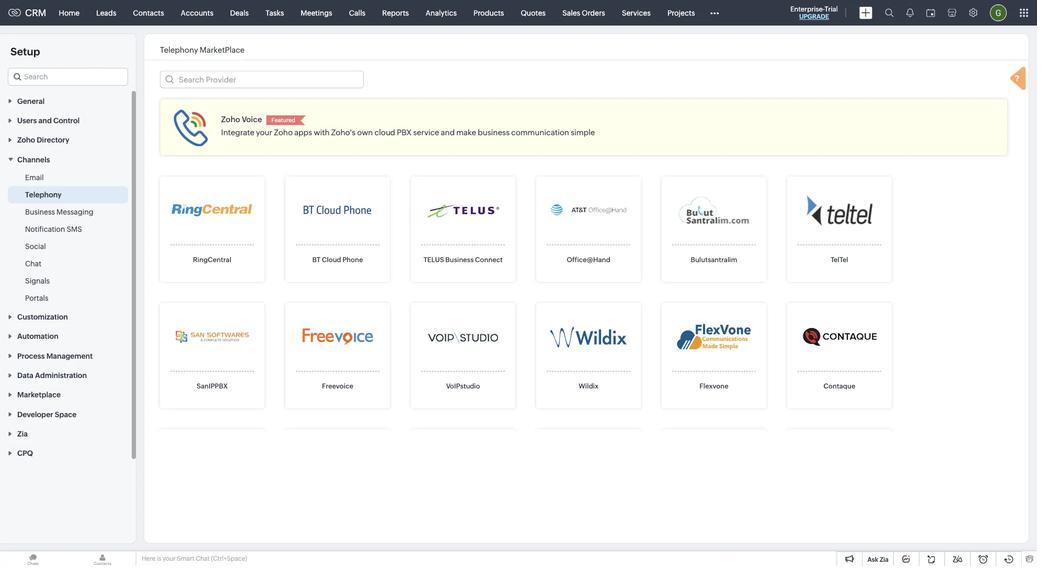 Task type: describe. For each thing, give the bounding box(es) containing it.
services link
[[614, 0, 659, 25]]

messaging
[[56, 208, 93, 216]]

zoho
[[17, 136, 35, 144]]

analytics
[[426, 9, 457, 17]]

tasks
[[265, 9, 284, 17]]

Other Modules field
[[703, 4, 726, 21]]

leads link
[[88, 0, 125, 25]]

tasks link
[[257, 0, 292, 25]]

automation
[[17, 332, 58, 341]]

accounts
[[181, 9, 213, 17]]

cpq button
[[0, 444, 136, 463]]

notification sms link
[[25, 224, 82, 234]]

sales
[[562, 9, 580, 17]]

projects link
[[659, 0, 703, 25]]

calls
[[349, 9, 366, 17]]

upgrade
[[799, 13, 829, 20]]

notification sms
[[25, 225, 82, 233]]

Search text field
[[8, 68, 128, 85]]

social link
[[25, 241, 46, 252]]

crm link
[[8, 7, 46, 18]]

leads
[[96, 9, 116, 17]]

data
[[17, 371, 33, 380]]

deals
[[230, 9, 249, 17]]

zoho directory button
[[0, 130, 136, 150]]

trial
[[825, 5, 838, 13]]

ask zia
[[867, 556, 889, 563]]

data administration button
[[0, 366, 136, 385]]

portals
[[25, 294, 48, 302]]

developer space
[[17, 411, 77, 419]]

contacts
[[133, 9, 164, 17]]

space
[[55, 411, 77, 419]]

ask
[[867, 556, 878, 563]]

and
[[38, 116, 52, 125]]

1 horizontal spatial zia
[[880, 556, 889, 563]]

administration
[[35, 371, 87, 380]]

profile image
[[990, 4, 1007, 21]]

here
[[142, 556, 155, 563]]

directory
[[37, 136, 69, 144]]

marketplace
[[17, 391, 61, 399]]

chat link
[[25, 258, 41, 269]]

analytics link
[[417, 0, 465, 25]]

quotes
[[521, 9, 546, 17]]

customization button
[[0, 307, 136, 327]]

telephony
[[25, 190, 62, 199]]

profile element
[[984, 0, 1013, 25]]

process management
[[17, 352, 93, 360]]

contacts link
[[125, 0, 172, 25]]

sales orders link
[[554, 0, 614, 25]]

contacts image
[[70, 552, 135, 567]]

orders
[[582, 9, 605, 17]]

enterprise-trial upgrade
[[790, 5, 838, 20]]

automation button
[[0, 327, 136, 346]]

1 horizontal spatial chat
[[196, 556, 210, 563]]

cpq
[[17, 450, 33, 458]]

users
[[17, 116, 37, 125]]

smart
[[177, 556, 194, 563]]

products
[[473, 9, 504, 17]]

developer
[[17, 411, 53, 419]]

telephony link
[[25, 189, 62, 200]]

social
[[25, 242, 46, 251]]

signals link
[[25, 276, 50, 286]]

users and control
[[17, 116, 80, 125]]

sales orders
[[562, 9, 605, 17]]



Task type: vqa. For each thing, say whether or not it's contained in the screenshot.
sending
no



Task type: locate. For each thing, give the bounding box(es) containing it.
email link
[[25, 172, 44, 183]]

0 horizontal spatial chat
[[25, 259, 41, 268]]

zia button
[[0, 424, 136, 444]]

meetings
[[301, 9, 332, 17]]

process management button
[[0, 346, 136, 366]]

calendar image
[[926, 9, 935, 17]]

create menu image
[[859, 7, 872, 19]]

enterprise-
[[790, 5, 825, 13]]

signals image
[[906, 8, 914, 17]]

reports link
[[374, 0, 417, 25]]

here is your smart chat (ctrl+space)
[[142, 556, 247, 563]]

(ctrl+space)
[[211, 556, 247, 563]]

process
[[17, 352, 45, 360]]

search image
[[885, 8, 894, 17]]

chat inside channels region
[[25, 259, 41, 268]]

email
[[25, 173, 44, 182]]

channels region
[[0, 169, 136, 307]]

0 vertical spatial zia
[[17, 430, 28, 438]]

deals link
[[222, 0, 257, 25]]

reports
[[382, 9, 409, 17]]

users and control button
[[0, 110, 136, 130]]

marketplace button
[[0, 385, 136, 405]]

zia up cpq
[[17, 430, 28, 438]]

None field
[[8, 68, 128, 86]]

developer space button
[[0, 405, 136, 424]]

0 horizontal spatial zia
[[17, 430, 28, 438]]

1 vertical spatial chat
[[196, 556, 210, 563]]

search element
[[879, 0, 900, 26]]

services
[[622, 9, 651, 17]]

quotes link
[[512, 0, 554, 25]]

sms
[[67, 225, 82, 233]]

channels
[[17, 155, 50, 164]]

business messaging link
[[25, 207, 93, 217]]

control
[[53, 116, 80, 125]]

home
[[59, 9, 80, 17]]

products link
[[465, 0, 512, 25]]

business messaging
[[25, 208, 93, 216]]

notification
[[25, 225, 65, 233]]

chat right smart
[[196, 556, 210, 563]]

business
[[25, 208, 55, 216]]

zoho directory
[[17, 136, 69, 144]]

signals element
[[900, 0, 920, 26]]

meetings link
[[292, 0, 341, 25]]

chat down social link
[[25, 259, 41, 268]]

general button
[[0, 91, 136, 110]]

management
[[46, 352, 93, 360]]

portals link
[[25, 293, 48, 303]]

chats image
[[0, 552, 66, 567]]

chat
[[25, 259, 41, 268], [196, 556, 210, 563]]

zia inside zia 'dropdown button'
[[17, 430, 28, 438]]

setup
[[10, 45, 40, 57]]

channels button
[[0, 150, 136, 169]]

projects
[[667, 9, 695, 17]]

general
[[17, 97, 45, 105]]

signals
[[25, 277, 50, 285]]

your
[[163, 556, 176, 563]]

1 vertical spatial zia
[[880, 556, 889, 563]]

zia
[[17, 430, 28, 438], [880, 556, 889, 563]]

data administration
[[17, 371, 87, 380]]

customization
[[17, 313, 68, 321]]

calls link
[[341, 0, 374, 25]]

accounts link
[[172, 0, 222, 25]]

zia right ask
[[880, 556, 889, 563]]

home link
[[50, 0, 88, 25]]

create menu element
[[853, 0, 879, 25]]

crm
[[25, 7, 46, 18]]

is
[[157, 556, 161, 563]]

0 vertical spatial chat
[[25, 259, 41, 268]]



